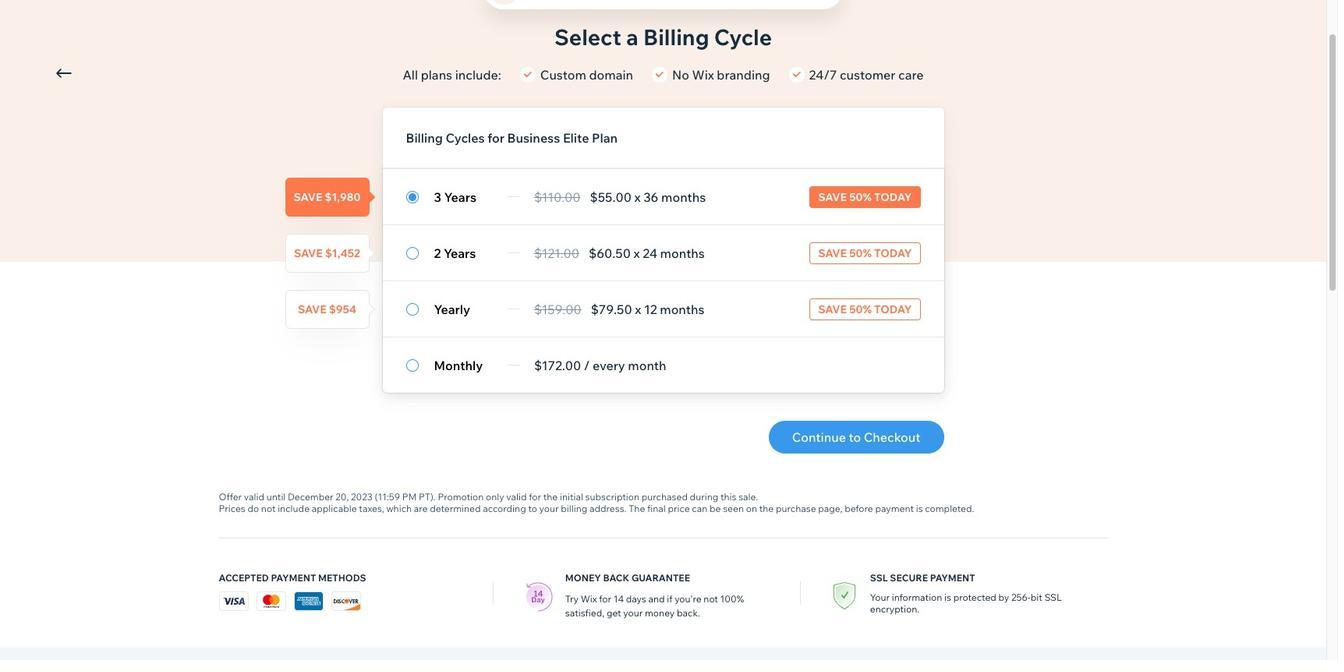 Task type: locate. For each thing, give the bounding box(es) containing it.
0 vertical spatial to
[[849, 430, 862, 446]]

0 horizontal spatial payment
[[271, 573, 316, 584]]

branding
[[717, 67, 771, 83]]

back
[[603, 573, 630, 584]]

billing up "no"
[[644, 23, 710, 51]]

today for $954
[[875, 302, 912, 316]]

0 vertical spatial for
[[488, 130, 505, 146]]

years right 3 at the left of page
[[444, 189, 477, 205]]

0 vertical spatial today
[[875, 190, 912, 204]]

2 payment from the left
[[931, 573, 976, 584]]

address.
[[590, 503, 627, 515]]

1 vertical spatial 50%
[[850, 246, 872, 260]]

1 vertical spatial is
[[945, 592, 952, 604]]

months right 24
[[661, 245, 705, 261]]

until
[[267, 492, 286, 503]]

care
[[899, 67, 924, 83]]

for inside 'try wix for 14 days and if you're not 100% satisfied, get your money back.'
[[599, 594, 612, 605]]

business
[[508, 130, 560, 146]]

0 vertical spatial ssl
[[871, 573, 888, 584]]

0 horizontal spatial not
[[261, 503, 276, 515]]

billing
[[644, 23, 710, 51], [406, 130, 443, 146]]

accepted payment methods
[[219, 573, 366, 584]]

2 save 50% today from the top
[[819, 246, 912, 260]]

months right 36
[[662, 189, 706, 205]]

x for $55.00
[[635, 189, 641, 205]]

0 horizontal spatial the
[[544, 492, 558, 503]]

0 vertical spatial 50%
[[850, 190, 872, 204]]

payment inside ssl secure payment your information is protected by 256-bit ssl encryption.
[[931, 573, 976, 584]]

your left billing
[[540, 503, 559, 515]]

2 horizontal spatial for
[[599, 594, 612, 605]]

0 vertical spatial years
[[444, 189, 477, 205]]

is
[[917, 503, 924, 515], [945, 592, 952, 604]]

december
[[288, 492, 334, 503]]

x left 12
[[635, 302, 642, 317]]

1 vertical spatial save 50% today
[[819, 246, 912, 260]]

is right payment at the bottom right
[[917, 503, 924, 515]]

encryption.
[[871, 604, 920, 616]]

your inside 'try wix for 14 days and if you're not 100% satisfied, get your money back.'
[[624, 608, 643, 619]]

offer
[[219, 492, 242, 503]]

days
[[626, 594, 647, 605]]

0 vertical spatial save 50% today
[[819, 190, 912, 204]]

0 horizontal spatial your
[[540, 503, 559, 515]]

to inside offer valid until december 20, 2023 (11:59 pm pt). promotion only valid for the initial subscription purchased during this sale. prices do not include applicable taxes, which are determined according to your billing address. the final price can be seen on the purchase page, before payment is completed.
[[529, 503, 538, 515]]

$60.50
[[589, 245, 631, 261]]

0 vertical spatial billing
[[644, 23, 710, 51]]

14
[[614, 594, 624, 605]]

no
[[673, 67, 690, 83]]

0 vertical spatial wix
[[692, 67, 715, 83]]

1 save 50% today from the top
[[819, 190, 912, 204]]

2 vertical spatial x
[[635, 302, 642, 317]]

seen
[[723, 503, 744, 515]]

0 horizontal spatial wix
[[581, 594, 597, 605]]

completed.
[[926, 503, 975, 515]]

$1,980
[[325, 190, 361, 204]]

0 horizontal spatial for
[[488, 130, 505, 146]]

your down days
[[624, 608, 643, 619]]

monthly
[[434, 358, 483, 373]]

can
[[692, 503, 708, 515]]

ssl right the bit
[[1045, 592, 1063, 604]]

payment left methods
[[271, 573, 316, 584]]

for left 14
[[599, 594, 612, 605]]

not right do
[[261, 503, 276, 515]]

save $954
[[298, 302, 357, 316]]

0 horizontal spatial to
[[529, 503, 538, 515]]

(11:59
[[375, 492, 400, 503]]

for for wix
[[599, 594, 612, 605]]

for
[[488, 130, 505, 146], [529, 492, 541, 503], [599, 594, 612, 605]]

2 vertical spatial save 50% today
[[819, 302, 912, 316]]

$60.50 x 24 months
[[589, 245, 705, 261]]

not
[[261, 503, 276, 515], [704, 594, 719, 605]]

payment
[[271, 573, 316, 584], [931, 573, 976, 584]]

for right cycles
[[488, 130, 505, 146]]

today for $1,452
[[875, 246, 912, 260]]

months right 12
[[660, 302, 705, 317]]

2 years
[[434, 245, 476, 261]]

2 vertical spatial today
[[875, 302, 912, 316]]

for right 'according'
[[529, 492, 541, 503]]

1 vertical spatial for
[[529, 492, 541, 503]]

years right 2
[[444, 245, 476, 261]]

1 horizontal spatial ssl
[[1045, 592, 1063, 604]]

promotion
[[438, 492, 484, 503]]

0 vertical spatial your
[[540, 503, 559, 515]]

not left 100%
[[704, 594, 719, 605]]

to right 'according'
[[529, 503, 538, 515]]

50% for $954
[[850, 302, 872, 316]]

continue
[[793, 430, 846, 446]]

100%
[[721, 594, 744, 605]]

which
[[387, 503, 412, 515]]

0 vertical spatial is
[[917, 503, 924, 515]]

domain
[[589, 67, 634, 83]]

today for $1,980
[[875, 190, 912, 204]]

x
[[635, 189, 641, 205], [634, 245, 640, 261], [635, 302, 642, 317]]

valid right only
[[507, 492, 527, 503]]

pm
[[402, 492, 417, 503]]

billing left cycles
[[406, 130, 443, 146]]

continue to checkout button
[[769, 421, 944, 454]]

36
[[644, 189, 659, 205]]

1 vertical spatial years
[[444, 245, 476, 261]]

1 horizontal spatial wix
[[692, 67, 715, 83]]

0 horizontal spatial billing
[[406, 130, 443, 146]]

wix right "no"
[[692, 67, 715, 83]]

1 vertical spatial wix
[[581, 594, 597, 605]]

1 50% from the top
[[850, 190, 872, 204]]

1 vertical spatial your
[[624, 608, 643, 619]]

wix for no
[[692, 67, 715, 83]]

is inside ssl secure payment your information is protected by 256-bit ssl encryption.
[[945, 592, 952, 604]]

1 horizontal spatial payment
[[931, 573, 976, 584]]

1 horizontal spatial your
[[624, 608, 643, 619]]

24/7
[[810, 67, 837, 83]]

billing cycles for business elite plan
[[406, 130, 618, 146]]

1 horizontal spatial billing
[[644, 23, 710, 51]]

money
[[565, 573, 601, 584]]

0 vertical spatial months
[[662, 189, 706, 205]]

the right on
[[760, 503, 774, 515]]

a
[[627, 23, 639, 51]]

back.
[[677, 608, 701, 619]]

1 horizontal spatial to
[[849, 430, 862, 446]]

taxes,
[[359, 503, 384, 515]]

$55.00 x 36 months
[[590, 189, 706, 205]]

1 horizontal spatial not
[[704, 594, 719, 605]]

0 horizontal spatial valid
[[244, 492, 265, 503]]

1 vertical spatial to
[[529, 503, 538, 515]]

1 horizontal spatial valid
[[507, 492, 527, 503]]

wix up satisfied,
[[581, 594, 597, 605]]

3 save 50% today from the top
[[819, 302, 912, 316]]

0 horizontal spatial is
[[917, 503, 924, 515]]

wix inside 'try wix for 14 days and if you're not 100% satisfied, get your money back.'
[[581, 594, 597, 605]]

1 vertical spatial x
[[634, 245, 640, 261]]

save 50% today for $1,980
[[819, 190, 912, 204]]

3 today from the top
[[875, 302, 912, 316]]

2023
[[351, 492, 373, 503]]

your
[[540, 503, 559, 515], [624, 608, 643, 619]]

2 today from the top
[[875, 246, 912, 260]]

0 vertical spatial not
[[261, 503, 276, 515]]

1 today from the top
[[875, 190, 912, 204]]

for for cycles
[[488, 130, 505, 146]]

information
[[892, 592, 943, 604]]

24/7 customer care
[[810, 67, 924, 83]]

ssl secure payment your information is protected by 256-bit ssl encryption.
[[871, 573, 1063, 616]]

1 vertical spatial not
[[704, 594, 719, 605]]

your inside offer valid until december 20, 2023 (11:59 pm pt). promotion only valid for the initial subscription purchased during this sale. prices do not include applicable taxes, which are determined according to your billing address. the final price can be seen on the purchase page, before payment is completed.
[[540, 503, 559, 515]]

for inside offer valid until december 20, 2023 (11:59 pm pt). promotion only valid for the initial subscription purchased during this sale. prices do not include applicable taxes, which are determined according to your billing address. the final price can be seen on the purchase page, before payment is completed.
[[529, 492, 541, 503]]

2 vertical spatial 50%
[[850, 302, 872, 316]]

valid left until
[[244, 492, 265, 503]]

3 50% from the top
[[850, 302, 872, 316]]

2 vertical spatial for
[[599, 594, 612, 605]]

the
[[544, 492, 558, 503], [760, 503, 774, 515]]

during
[[690, 492, 719, 503]]

1 vertical spatial months
[[661, 245, 705, 261]]

payment up protected in the bottom of the page
[[931, 573, 976, 584]]

all plans include:
[[403, 67, 502, 83]]

50%
[[850, 190, 872, 204], [850, 246, 872, 260], [850, 302, 872, 316]]

x left 36
[[635, 189, 641, 205]]

1 horizontal spatial for
[[529, 492, 541, 503]]

every
[[593, 358, 626, 373]]

years for 3 years
[[444, 189, 477, 205]]

billing
[[561, 503, 588, 515]]

256-
[[1012, 592, 1031, 604]]

0 vertical spatial x
[[635, 189, 641, 205]]

you're
[[675, 594, 702, 605]]

/
[[584, 358, 590, 373]]

purchase
[[776, 503, 817, 515]]

x left 24
[[634, 245, 640, 261]]

1 vertical spatial today
[[875, 246, 912, 260]]

select
[[555, 23, 622, 51]]

1 horizontal spatial is
[[945, 592, 952, 604]]

sale.
[[739, 492, 758, 503]]

to right the continue on the right bottom of the page
[[849, 430, 862, 446]]

months
[[662, 189, 706, 205], [661, 245, 705, 261], [660, 302, 705, 317]]

the left initial
[[544, 492, 558, 503]]

try
[[565, 594, 579, 605]]

20,
[[336, 492, 349, 503]]

wix
[[692, 67, 715, 83], [581, 594, 597, 605]]

cycles
[[446, 130, 485, 146]]

is left protected in the bottom of the page
[[945, 592, 952, 604]]

2 valid from the left
[[507, 492, 527, 503]]

today
[[875, 190, 912, 204], [875, 246, 912, 260], [875, 302, 912, 316]]

2 vertical spatial months
[[660, 302, 705, 317]]

price
[[668, 503, 690, 515]]

ssl up your
[[871, 573, 888, 584]]

applicable
[[312, 503, 357, 515]]

ssl
[[871, 573, 888, 584], [1045, 592, 1063, 604]]

2 50% from the top
[[850, 246, 872, 260]]



Task type: vqa. For each thing, say whether or not it's contained in the screenshot.
which
yes



Task type: describe. For each thing, give the bounding box(es) containing it.
is inside offer valid until december 20, 2023 (11:59 pm pt). promotion only valid for the initial subscription purchased during this sale. prices do not include applicable taxes, which are determined according to your billing address. the final price can be seen on the purchase page, before payment is completed.
[[917, 503, 924, 515]]

yearly
[[434, 302, 471, 317]]

purchased
[[642, 492, 688, 503]]

methods
[[318, 573, 366, 584]]

initial
[[560, 492, 584, 503]]

1 valid from the left
[[244, 492, 265, 503]]

offer valid until december 20, 2023 (11:59 pm pt). promotion only valid for the initial subscription purchased during this sale. prices do not include applicable taxes, which are determined according to your billing address. the final price can be seen on the purchase page, before payment is completed.
[[219, 492, 975, 515]]

customer
[[840, 67, 896, 83]]

this
[[721, 492, 737, 503]]

3 years
[[434, 189, 477, 205]]

$159.00
[[534, 302, 582, 317]]

$79.50
[[591, 302, 632, 317]]

all
[[403, 67, 418, 83]]

final
[[648, 503, 666, 515]]

months for $79.50 x 12 months
[[660, 302, 705, 317]]

$121.00
[[534, 245, 580, 261]]

do
[[248, 503, 259, 515]]

to inside button
[[849, 430, 862, 446]]

include:
[[455, 67, 502, 83]]

plans
[[421, 67, 453, 83]]

0 horizontal spatial ssl
[[871, 573, 888, 584]]

prices
[[219, 503, 246, 515]]

years for 2 years
[[444, 245, 476, 261]]

subscription
[[586, 492, 640, 503]]

on
[[746, 503, 758, 515]]

wix for try
[[581, 594, 597, 605]]

not inside 'try wix for 14 days and if you're not 100% satisfied, get your money back.'
[[704, 594, 719, 605]]

save 50% today for $1,452
[[819, 246, 912, 260]]

try wix for 14 days and if you're not 100% satisfied, get your money back.
[[565, 594, 744, 619]]

$55.00
[[590, 189, 632, 205]]

months for $55.00 x 36 months
[[662, 189, 706, 205]]

x for $60.50
[[634, 245, 640, 261]]

50% for $1,452
[[850, 246, 872, 260]]

2
[[434, 245, 441, 261]]

3
[[434, 189, 442, 205]]

elite
[[563, 130, 589, 146]]

$954
[[329, 302, 357, 316]]

the
[[629, 503, 646, 515]]

12
[[644, 302, 657, 317]]

plan
[[592, 130, 618, 146]]

money
[[645, 608, 675, 619]]

1 payment from the left
[[271, 573, 316, 584]]

1 vertical spatial billing
[[406, 130, 443, 146]]

before
[[845, 503, 874, 515]]

1 horizontal spatial the
[[760, 503, 774, 515]]

x for $79.50
[[635, 302, 642, 317]]

custom domain
[[541, 67, 634, 83]]

get
[[607, 608, 622, 619]]

bit
[[1031, 592, 1043, 604]]

$172.00
[[534, 358, 581, 373]]

according
[[483, 503, 526, 515]]

money back guarantee
[[565, 573, 690, 584]]

page,
[[819, 503, 843, 515]]

accepted
[[219, 573, 269, 584]]

determined
[[430, 503, 481, 515]]

checkout
[[864, 430, 921, 446]]

and
[[649, 594, 665, 605]]

24
[[643, 245, 658, 261]]

1 vertical spatial ssl
[[1045, 592, 1063, 604]]

include
[[278, 503, 310, 515]]

satisfied,
[[565, 608, 605, 619]]

custom
[[541, 67, 587, 83]]

cycle
[[715, 23, 772, 51]]

50% for $1,980
[[850, 190, 872, 204]]

continue to checkout
[[793, 430, 921, 446]]

your
[[871, 592, 890, 604]]

no wix branding
[[673, 67, 771, 83]]

protected
[[954, 592, 997, 604]]

not inside offer valid until december 20, 2023 (11:59 pm pt). promotion only valid for the initial subscription purchased during this sale. prices do not include applicable taxes, which are determined according to your billing address. the final price can be seen on the purchase page, before payment is completed.
[[261, 503, 276, 515]]

months for $60.50 x 24 months
[[661, 245, 705, 261]]

secure
[[891, 573, 929, 584]]

only
[[486, 492, 505, 503]]

if
[[667, 594, 673, 605]]

pt).
[[419, 492, 436, 503]]

guarantee
[[632, 573, 690, 584]]

save $1,980
[[294, 190, 361, 204]]

save 50% today for $954
[[819, 302, 912, 316]]



